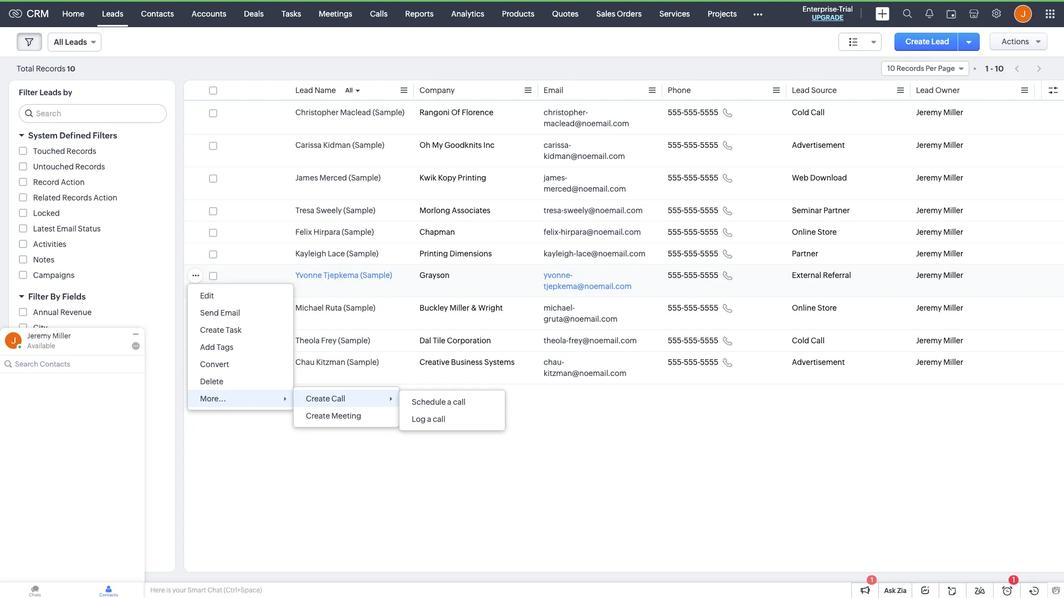 Task type: vqa. For each thing, say whether or not it's contained in the screenshot.
topmost Email
yes



Task type: locate. For each thing, give the bounding box(es) containing it.
(sample) for felix hirpara (sample)
[[342, 228, 374, 237]]

jeremy for christopher- maclead@noemail.com
[[917, 108, 942, 117]]

0 horizontal spatial company
[[33, 339, 68, 348]]

0 vertical spatial filter
[[19, 88, 38, 97]]

a right schedule on the bottom left of the page
[[448, 398, 452, 407]]

converted down converted account
[[33, 370, 72, 379]]

0 vertical spatial email
[[544, 86, 564, 95]]

partner up 'external'
[[792, 250, 819, 258]]

0 vertical spatial cold call
[[792, 108, 825, 117]]

leads left 'by'
[[39, 88, 61, 97]]

10 for 1 - 10
[[996, 64, 1004, 73]]

9 5555 from the top
[[700, 337, 719, 345]]

total
[[17, 64, 34, 73]]

leads link
[[93, 0, 132, 27]]

jeremy for tresa-sweely@noemail.com
[[917, 206, 942, 215]]

call right schedule on the bottom left of the page
[[453, 398, 466, 407]]

1 vertical spatial advertisement
[[792, 358, 845, 367]]

(sample) right the tjepkema
[[360, 271, 392, 280]]

cold for christopher- maclead@noemail.com
[[792, 108, 810, 117]]

1 vertical spatial printing
[[420, 250, 448, 258]]

leads right home link
[[102, 9, 123, 18]]

download
[[810, 174, 847, 182]]

1 horizontal spatial leads
[[102, 9, 123, 18]]

3 5555 from the top
[[700, 174, 719, 182]]

store down the seminar partner
[[818, 228, 837, 237]]

2 555-555-5555 from the top
[[668, 141, 719, 150]]

create down create call
[[306, 412, 330, 421]]

7 555-555-5555 from the top
[[668, 271, 719, 280]]

converted
[[33, 355, 72, 364], [33, 370, 72, 379]]

0 vertical spatial advertisement
[[792, 141, 845, 150]]

annual revenue
[[33, 308, 92, 317]]

services
[[660, 9, 690, 18]]

kayleigh
[[296, 250, 326, 258]]

1 horizontal spatial 10
[[996, 64, 1004, 73]]

0 vertical spatial partner
[[824, 206, 850, 215]]

10 right -
[[996, 64, 1004, 73]]

email up christopher-
[[544, 86, 564, 95]]

5555 for james- merced@noemail.com
[[700, 174, 719, 182]]

james-
[[544, 174, 568, 182]]

lead up lead owner
[[932, 37, 950, 46]]

records up filter leads by
[[36, 64, 66, 73]]

chapman
[[420, 228, 455, 237]]

morlong associates
[[420, 206, 491, 215]]

0 vertical spatial call
[[811, 108, 825, 117]]

a for schedule
[[448, 398, 452, 407]]

printing up the grayson at top left
[[420, 250, 448, 258]]

1 vertical spatial lead name
[[33, 572, 74, 581]]

system defined filters button
[[9, 126, 175, 145]]

dimensions
[[450, 250, 492, 258]]

1 vertical spatial name
[[52, 572, 74, 581]]

8 555-555-5555 from the top
[[668, 304, 719, 313]]

records down the defined
[[67, 147, 96, 156]]

1 cold from the top
[[792, 108, 810, 117]]

jeremy miller for yvonne- tjepkema@noemail.com
[[917, 271, 964, 280]]

1 vertical spatial online
[[792, 304, 816, 313]]

cold call for theola-frey@noemail.com
[[792, 337, 825, 345]]

online
[[792, 228, 816, 237], [792, 304, 816, 313]]

total records 10
[[17, 64, 75, 73]]

cold for theola-frey@noemail.com
[[792, 337, 810, 345]]

2 cold from the top
[[792, 337, 810, 345]]

tresa sweely (sample)
[[296, 206, 376, 215]]

0 horizontal spatial lead name
[[33, 572, 74, 581]]

owner
[[936, 86, 960, 95]]

8 5555 from the top
[[700, 304, 719, 313]]

sales
[[597, 9, 616, 18]]

external referral
[[792, 271, 852, 280]]

theola-
[[544, 337, 569, 345]]

company up rangoni
[[420, 86, 455, 95]]

florence
[[462, 108, 494, 117]]

2 horizontal spatial email
[[544, 86, 564, 95]]

(sample) right merced
[[349, 174, 381, 182]]

online down seminar
[[792, 228, 816, 237]]

deals
[[244, 9, 264, 18]]

chau- kitzman@noemail.com link
[[544, 357, 646, 379]]

0 vertical spatial lead name
[[296, 86, 336, 95]]

6 555-555-5555 from the top
[[668, 250, 719, 258]]

1 5555 from the top
[[700, 108, 719, 117]]

0 horizontal spatial email
[[57, 225, 76, 233]]

1 vertical spatial cold call
[[792, 337, 825, 345]]

lace@noemail.com
[[576, 250, 646, 258]]

calls
[[370, 9, 388, 18]]

cold call for christopher- maclead@noemail.com
[[792, 108, 825, 117]]

(sample) right lace
[[347, 250, 379, 258]]

2 online store from the top
[[792, 304, 837, 313]]

company
[[420, 86, 455, 95], [33, 339, 68, 348]]

meeting
[[332, 412, 361, 421]]

1 horizontal spatial company
[[420, 86, 455, 95]]

5555 for carissa- kidman@noemail.com
[[700, 141, 719, 150]]

(sample) right maclead
[[373, 108, 405, 117]]

1 cold call from the top
[[792, 108, 825, 117]]

christopher maclead (sample)
[[296, 108, 405, 117]]

online store down the seminar partner
[[792, 228, 837, 237]]

call down the schedule a call
[[433, 415, 446, 424]]

1
[[986, 64, 989, 73]]

carissa kidman (sample) link
[[296, 140, 385, 151]]

0 horizontal spatial leads
[[39, 88, 61, 97]]

ruta
[[325, 304, 342, 313]]

10 inside total records 10
[[67, 65, 75, 73]]

0 vertical spatial call
[[453, 398, 466, 407]]

(sample) for tresa sweely (sample)
[[344, 206, 376, 215]]

9 555-555-5555 from the top
[[668, 337, 719, 345]]

5555 for felix-hirpara@noemail.com
[[700, 228, 719, 237]]

yvonne- tjepkema@noemail.com link
[[544, 270, 646, 292]]

0 vertical spatial online
[[792, 228, 816, 237]]

0 vertical spatial cold
[[792, 108, 810, 117]]

buckley
[[420, 304, 448, 313]]

(sample) right frey
[[338, 337, 370, 345]]

0 vertical spatial store
[[818, 228, 837, 237]]

0 vertical spatial online store
[[792, 228, 837, 237]]

0 horizontal spatial partner
[[792, 250, 819, 258]]

1 horizontal spatial lead name
[[296, 86, 336, 95]]

is
[[166, 587, 171, 595]]

(sample) up 'kayleigh lace (sample)' link
[[342, 228, 374, 237]]

kitzman@noemail.com
[[544, 369, 627, 378]]

kayleigh lace (sample) link
[[296, 248, 379, 260]]

send
[[200, 309, 219, 318]]

email up task
[[221, 309, 240, 318]]

action
[[61, 178, 85, 187], [94, 194, 117, 202]]

4 555-555-5555 from the top
[[668, 206, 719, 215]]

city
[[33, 324, 48, 333]]

cold call
[[792, 108, 825, 117], [792, 337, 825, 345]]

oh my goodknits inc
[[420, 141, 495, 150]]

lace
[[328, 250, 345, 258]]

1 vertical spatial cold
[[792, 337, 810, 345]]

source
[[812, 86, 837, 95]]

0 horizontal spatial call
[[433, 415, 446, 424]]

felix-hirpara@noemail.com link
[[544, 227, 641, 238]]

tile
[[433, 337, 446, 345]]

5 555-555-5555 from the top
[[668, 228, 719, 237]]

1 store from the top
[[818, 228, 837, 237]]

1 vertical spatial a
[[427, 415, 432, 424]]

1 converted from the top
[[33, 355, 72, 364]]

a right log
[[427, 415, 432, 424]]

seminar partner
[[792, 206, 850, 215]]

email for send email
[[221, 309, 240, 318]]

0 vertical spatial action
[[61, 178, 85, 187]]

create down send
[[200, 326, 224, 335]]

name up christopher
[[315, 86, 336, 95]]

4 5555 from the top
[[700, 206, 719, 215]]

10 up 'by'
[[67, 65, 75, 73]]

store down external referral
[[818, 304, 837, 313]]

0 vertical spatial name
[[315, 86, 336, 95]]

5 5555 from the top
[[700, 228, 719, 237]]

action up related records action
[[61, 178, 85, 187]]

action up the status
[[94, 194, 117, 202]]

(sample) right 'kitzman'
[[347, 358, 379, 367]]

2 5555 from the top
[[700, 141, 719, 150]]

1 vertical spatial call
[[811, 337, 825, 345]]

0 vertical spatial a
[[448, 398, 452, 407]]

create up lead owner
[[906, 37, 930, 46]]

rangoni
[[420, 108, 450, 117]]

touched records
[[33, 147, 96, 156]]

1 vertical spatial store
[[818, 304, 837, 313]]

0 horizontal spatial a
[[427, 415, 432, 424]]

filter inside "dropdown button"
[[28, 292, 49, 302]]

1 horizontal spatial action
[[94, 194, 117, 202]]

carissa
[[296, 141, 322, 150]]

10 555-555-5555 from the top
[[668, 358, 719, 367]]

jeremy for carissa- kidman@noemail.com
[[917, 141, 942, 150]]

create up create meeting
[[306, 395, 330, 404]]

cold
[[792, 108, 810, 117], [792, 337, 810, 345]]

company down city
[[33, 339, 68, 348]]

converted down available
[[33, 355, 72, 364]]

hirpara@noemail.com
[[561, 228, 641, 237]]

555-555-5555 for yvonne- tjepkema@noemail.com
[[668, 271, 719, 280]]

records for touched
[[67, 147, 96, 156]]

(sample) right 'sweely'
[[344, 206, 376, 215]]

filter down total in the left top of the page
[[19, 88, 38, 97]]

6 5555 from the top
[[700, 250, 719, 258]]

lead name up chats image
[[33, 572, 74, 581]]

7 5555 from the top
[[700, 271, 719, 280]]

theola frey (sample)
[[296, 337, 370, 345]]

schedule
[[412, 398, 446, 407]]

online store down external referral
[[792, 304, 837, 313]]

1 horizontal spatial email
[[221, 309, 240, 318]]

1 vertical spatial company
[[33, 339, 68, 348]]

systems
[[485, 358, 515, 367]]

yvonne- tjepkema@noemail.com
[[544, 271, 632, 291]]

jeremy miller for james- merced@noemail.com
[[917, 174, 964, 182]]

partner right seminar
[[824, 206, 850, 215]]

yvonne-
[[544, 271, 573, 280]]

(sample) right kidman
[[353, 141, 385, 150]]

1 horizontal spatial printing
[[458, 174, 487, 182]]

latest email status
[[33, 225, 101, 233]]

(sample) right the ruta
[[344, 304, 376, 313]]

2 cold call from the top
[[792, 337, 825, 345]]

row group containing christopher maclead (sample)
[[184, 102, 1065, 385]]

jeremy miller
[[917, 108, 964, 117], [917, 141, 964, 150], [917, 174, 964, 182], [917, 206, 964, 215], [917, 228, 964, 237], [917, 250, 964, 258], [917, 271, 964, 280], [917, 304, 964, 313], [27, 332, 71, 340], [917, 337, 964, 345], [917, 358, 964, 367]]

advertisement
[[792, 141, 845, 150], [792, 358, 845, 367]]

log
[[412, 415, 426, 424]]

call for schedule a call
[[453, 398, 466, 407]]

chau
[[296, 358, 315, 367]]

1 vertical spatial email
[[57, 225, 76, 233]]

1 horizontal spatial partner
[[824, 206, 850, 215]]

kwik
[[420, 174, 437, 182]]

1 horizontal spatial name
[[315, 86, 336, 95]]

gruta@noemail.com
[[544, 315, 618, 324]]

sweely@noemail.com
[[564, 206, 643, 215]]

10 5555 from the top
[[700, 358, 719, 367]]

1 vertical spatial converted
[[33, 370, 72, 379]]

available
[[27, 343, 55, 350]]

name up chats image
[[52, 572, 74, 581]]

2 vertical spatial email
[[221, 309, 240, 318]]

filter left by
[[28, 292, 49, 302]]

converted account
[[33, 355, 104, 364]]

row group
[[184, 102, 1065, 385]]

555-555-5555 for christopher- maclead@noemail.com
[[668, 108, 719, 117]]

of
[[451, 108, 461, 117]]

lead name up christopher
[[296, 86, 336, 95]]

0 horizontal spatial 10
[[67, 65, 75, 73]]

0 vertical spatial company
[[420, 86, 455, 95]]

1 vertical spatial filter
[[28, 292, 49, 302]]

printing right kopy
[[458, 174, 487, 182]]

1 vertical spatial online store
[[792, 304, 837, 313]]

external
[[792, 271, 822, 280]]

1 vertical spatial call
[[433, 415, 446, 424]]

0 vertical spatial converted
[[33, 355, 72, 364]]

merced
[[320, 174, 347, 182]]

services link
[[651, 0, 699, 27]]

rangoni of florence
[[420, 108, 494, 117]]

navigation
[[1010, 60, 1048, 77]]

records down record action
[[62, 194, 92, 202]]

partner
[[824, 206, 850, 215], [792, 250, 819, 258]]

(sample) for carissa kidman (sample)
[[353, 141, 385, 150]]

0 horizontal spatial printing
[[420, 250, 448, 258]]

jeremy miller for christopher- maclead@noemail.com
[[917, 108, 964, 117]]

yvonne
[[296, 271, 322, 280]]

2 converted from the top
[[33, 370, 72, 379]]

create inside button
[[906, 37, 930, 46]]

records down "touched records"
[[75, 162, 105, 171]]

filter for filter leads by
[[19, 88, 38, 97]]

(sample) for yvonne tjepkema (sample)
[[360, 271, 392, 280]]

5555 for tresa-sweely@noemail.com
[[700, 206, 719, 215]]

here
[[150, 587, 165, 595]]

1 horizontal spatial call
[[453, 398, 466, 407]]

email right latest
[[57, 225, 76, 233]]

1 horizontal spatial a
[[448, 398, 452, 407]]

latest
[[33, 225, 55, 233]]

email for latest email status
[[57, 225, 76, 233]]

1 555-555-5555 from the top
[[668, 108, 719, 117]]

frey
[[321, 337, 337, 345]]

3 555-555-5555 from the top
[[668, 174, 719, 182]]

online down 'external'
[[792, 304, 816, 313]]

meetings link
[[310, 0, 361, 27]]

0 vertical spatial leads
[[102, 9, 123, 18]]

michael- gruta@noemail.com link
[[544, 303, 646, 325]]

jeremy miller for felix-hirpara@noemail.com
[[917, 228, 964, 237]]



Task type: describe. For each thing, give the bounding box(es) containing it.
touched
[[33, 147, 65, 156]]

1 vertical spatial partner
[[792, 250, 819, 258]]

jeremy miller for carissa- kidman@noemail.com
[[917, 141, 964, 150]]

call for christopher- maclead@noemail.com
[[811, 108, 825, 117]]

untouched records
[[33, 162, 105, 171]]

kayleigh-lace@noemail.com
[[544, 250, 646, 258]]

felix hirpara (sample) link
[[296, 227, 374, 238]]

jeremy miller for kayleigh-lace@noemail.com
[[917, 250, 964, 258]]

(sample) for kayleigh lace (sample)
[[347, 250, 379, 258]]

printing dimensions
[[420, 250, 492, 258]]

more...
[[200, 395, 226, 404]]

felix
[[296, 228, 312, 237]]

yvonne tjepkema (sample) link
[[296, 270, 392, 281]]

creative business systems
[[420, 358, 515, 367]]

10 for total records 10
[[67, 65, 75, 73]]

chats image
[[0, 583, 70, 599]]

schedule a call
[[412, 398, 466, 407]]

5555 for theola-frey@noemail.com
[[700, 337, 719, 345]]

system
[[28, 131, 58, 140]]

chau-
[[544, 358, 564, 367]]

0 horizontal spatial action
[[61, 178, 85, 187]]

555-555-5555 for felix-hirpara@noemail.com
[[668, 228, 719, 237]]

jeremy for kayleigh-lace@noemail.com
[[917, 250, 942, 258]]

lead up chats image
[[33, 572, 51, 581]]

christopher- maclead@noemail.com
[[544, 108, 630, 128]]

kayleigh-
[[544, 250, 576, 258]]

jeremy for theola-frey@noemail.com
[[917, 337, 942, 345]]

deals link
[[235, 0, 273, 27]]

christopher
[[296, 108, 339, 117]]

michael ruta (sample) link
[[296, 303, 376, 314]]

555-555-5555 for theola-frey@noemail.com
[[668, 337, 719, 345]]

related records action
[[33, 194, 117, 202]]

lead left owner
[[917, 86, 934, 95]]

record
[[33, 178, 59, 187]]

reports
[[406, 9, 434, 18]]

0 horizontal spatial name
[[52, 572, 74, 581]]

sales orders link
[[588, 0, 651, 27]]

delete
[[200, 378, 224, 386]]

2 online from the top
[[792, 304, 816, 313]]

Search text field
[[19, 105, 166, 123]]

christopher maclead (sample) link
[[296, 107, 405, 118]]

(ctrl+space)
[[224, 587, 262, 595]]

merced@noemail.com
[[544, 185, 626, 194]]

james- merced@noemail.com link
[[544, 172, 646, 195]]

chau kitzman (sample) link
[[296, 357, 379, 368]]

a for log
[[427, 415, 432, 424]]

chat
[[208, 587, 222, 595]]

task
[[226, 326, 242, 335]]

by
[[63, 88, 72, 97]]

kayleigh lace (sample)
[[296, 250, 379, 258]]

buckley miller & wright
[[420, 304, 503, 313]]

create for create call
[[306, 395, 330, 404]]

1 online from the top
[[792, 228, 816, 237]]

account
[[73, 355, 104, 364]]

Search Contacts text field
[[15, 356, 131, 373]]

activities
[[33, 240, 66, 249]]

edit link
[[188, 287, 293, 304]]

add
[[200, 343, 215, 352]]

(sample) for theola frey (sample)
[[338, 337, 370, 345]]

log a call
[[412, 415, 446, 424]]

records for total
[[36, 64, 66, 73]]

revenue
[[60, 308, 92, 317]]

converted for converted account
[[33, 355, 72, 364]]

jeremy miller for theola-frey@noemail.com
[[917, 337, 964, 345]]

kopy
[[438, 174, 457, 182]]

filters
[[93, 131, 117, 140]]

here is your smart chat (ctrl+space)
[[150, 587, 262, 595]]

(sample) for chau kitzman (sample)
[[347, 358, 379, 367]]

(sample) for james merced (sample)
[[349, 174, 381, 182]]

enterprise-
[[803, 5, 839, 13]]

kitzman
[[316, 358, 346, 367]]

&
[[471, 304, 477, 313]]

lead up christopher
[[296, 86, 313, 95]]

jeremy miller for tresa-sweely@noemail.com
[[917, 206, 964, 215]]

records for related
[[62, 194, 92, 202]]

tresa-
[[544, 206, 564, 215]]

2 vertical spatial call
[[332, 395, 345, 404]]

products
[[502, 9, 535, 18]]

jeremy for james- merced@noemail.com
[[917, 174, 942, 182]]

1 advertisement from the top
[[792, 141, 845, 150]]

lead source
[[792, 86, 837, 95]]

james merced (sample) link
[[296, 172, 381, 184]]

1 online store from the top
[[792, 228, 837, 237]]

dal
[[420, 337, 431, 345]]

morlong
[[420, 206, 450, 215]]

tags
[[217, 343, 234, 352]]

create task
[[200, 326, 242, 335]]

locked
[[33, 209, 60, 218]]

tresa sweely (sample) link
[[296, 205, 376, 216]]

create for create task
[[200, 326, 224, 335]]

contacts image
[[74, 583, 144, 599]]

tasks
[[282, 9, 301, 18]]

accounts link
[[183, 0, 235, 27]]

crm
[[27, 8, 49, 19]]

(sample) for christopher maclead (sample)
[[373, 108, 405, 117]]

2 store from the top
[[818, 304, 837, 313]]

untouched
[[33, 162, 74, 171]]

hirpara
[[314, 228, 340, 237]]

lead inside button
[[932, 37, 950, 46]]

1 vertical spatial action
[[94, 194, 117, 202]]

create for create meeting
[[306, 412, 330, 421]]

lead left source
[[792, 86, 810, 95]]

creative
[[420, 358, 450, 367]]

michael-
[[544, 304, 575, 313]]

ask
[[885, 588, 896, 596]]

filter for filter by fields
[[28, 292, 49, 302]]

leads inside 'link'
[[102, 9, 123, 18]]

0 vertical spatial printing
[[458, 174, 487, 182]]

records for untouched
[[75, 162, 105, 171]]

555-555-5555 for carissa- kidman@noemail.com
[[668, 141, 719, 150]]

call for log a call
[[433, 415, 446, 424]]

converted contact
[[33, 370, 102, 379]]

create lead button
[[895, 33, 961, 51]]

5555 for kayleigh-lace@noemail.com
[[700, 250, 719, 258]]

phone
[[668, 86, 691, 95]]

create for create lead
[[906, 37, 930, 46]]

555-555-5555 for tresa-sweely@noemail.com
[[668, 206, 719, 215]]

quotes
[[552, 9, 579, 18]]

smart
[[188, 587, 206, 595]]

notes
[[33, 256, 54, 265]]

5555 for yvonne- tjepkema@noemail.com
[[700, 271, 719, 280]]

chau- kitzman@noemail.com
[[544, 358, 627, 378]]

jeremy for felix-hirpara@noemail.com
[[917, 228, 942, 237]]

related
[[33, 194, 61, 202]]

products link
[[493, 0, 544, 27]]

contacts link
[[132, 0, 183, 27]]

james merced (sample)
[[296, 174, 381, 182]]

lead owner
[[917, 86, 960, 95]]

campaigns
[[33, 271, 75, 280]]

christopher-
[[544, 108, 588, 117]]

1 vertical spatial leads
[[39, 88, 61, 97]]

my
[[432, 141, 443, 150]]

send email
[[200, 309, 240, 318]]

2 advertisement from the top
[[792, 358, 845, 367]]

555-555-5555 for james- merced@noemail.com
[[668, 174, 719, 182]]

michael ruta (sample)
[[296, 304, 376, 313]]

(sample) for michael ruta (sample)
[[344, 304, 376, 313]]

converted for converted contact
[[33, 370, 72, 379]]

sweely
[[316, 206, 342, 215]]

defined
[[59, 131, 91, 140]]

add tags
[[200, 343, 234, 352]]

555-555-5555 for kayleigh-lace@noemail.com
[[668, 250, 719, 258]]

dal tile corporation
[[420, 337, 491, 345]]

5555 for christopher- maclead@noemail.com
[[700, 108, 719, 117]]

call for theola-frey@noemail.com
[[811, 337, 825, 345]]

edit
[[200, 292, 214, 301]]

jeremy for yvonne- tjepkema@noemail.com
[[917, 271, 942, 280]]

kayleigh-lace@noemail.com link
[[544, 248, 646, 260]]



